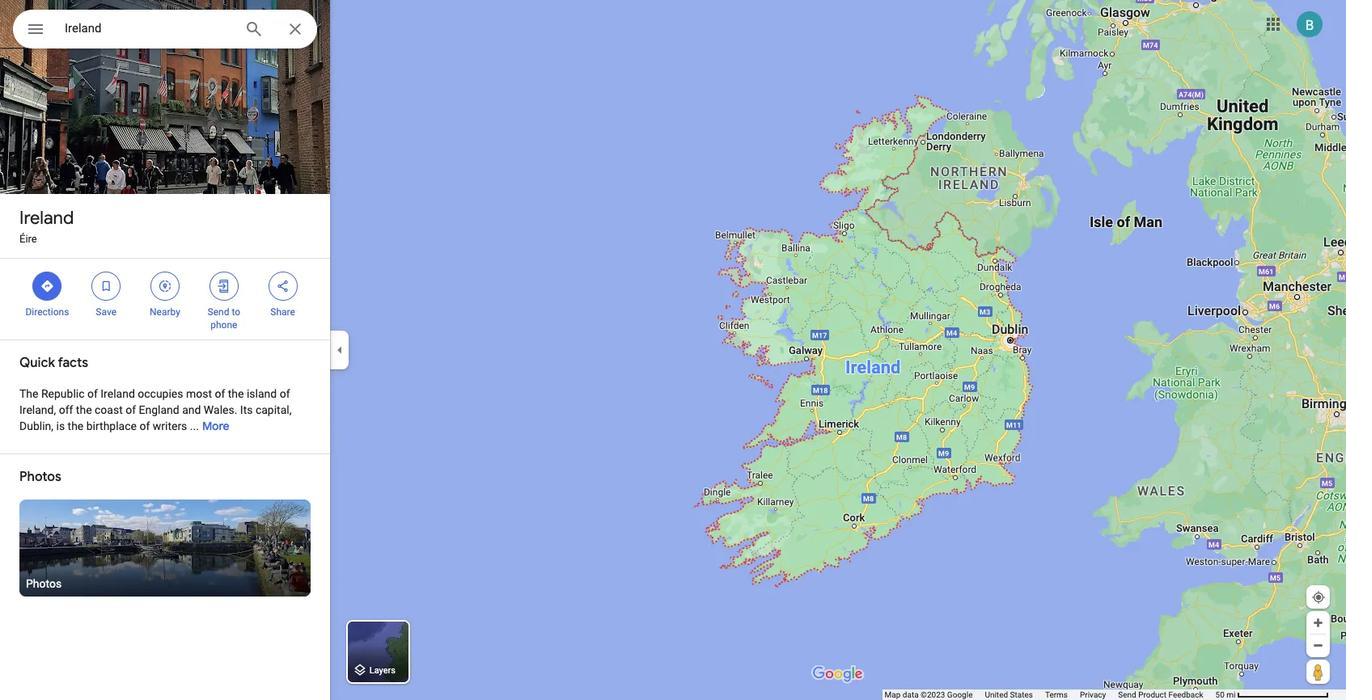 Task type: locate. For each thing, give the bounding box(es) containing it.
0 horizontal spatial send
[[208, 307, 229, 318]]

50 mi button
[[1216, 691, 1329, 700]]

most
[[186, 388, 212, 400]]

1 horizontal spatial ireland
[[101, 388, 135, 400]]

ireland
[[19, 207, 74, 230], [101, 388, 135, 400]]

of down the england
[[139, 420, 150, 433]]


[[217, 277, 231, 295]]

layers
[[369, 666, 396, 677]]

writers
[[153, 420, 187, 433]]

photos inside button
[[26, 578, 62, 591]]

feedback
[[1169, 691, 1203, 700]]

footer containing map data ©2023 google
[[885, 690, 1216, 701]]

ireland up éire
[[19, 207, 74, 230]]

ireland éire
[[19, 207, 74, 245]]

mi
[[1227, 691, 1236, 700]]

the right is
[[68, 420, 84, 433]]

the up its
[[228, 388, 244, 400]]

united states button
[[985, 690, 1033, 701]]

birthplace
[[86, 420, 137, 433]]

0 horizontal spatial ireland
[[19, 207, 74, 230]]

nearby
[[150, 307, 180, 318]]

phone
[[210, 320, 237, 331]]

photos
[[19, 469, 61, 485], [26, 578, 62, 591]]


[[99, 277, 113, 295]]

of up coast on the left bottom of page
[[87, 388, 98, 400]]

send inside button
[[1118, 691, 1136, 700]]

send
[[208, 307, 229, 318], [1118, 691, 1136, 700]]

the republic of ireland occupies most of the island of ireland, off the coast of england and wales. its capital, dublin, is the birthplace of writers ...
[[19, 388, 292, 433]]

privacy button
[[1080, 690, 1106, 701]]

footer inside the google maps "element"
[[885, 690, 1216, 701]]

quick
[[19, 355, 55, 371]]

ireland up coast on the left bottom of page
[[101, 388, 135, 400]]

50
[[1216, 691, 1225, 700]]

off
[[59, 404, 73, 417]]

of
[[87, 388, 98, 400], [215, 388, 225, 400], [280, 388, 290, 400], [126, 404, 136, 417], [139, 420, 150, 433]]

...
[[190, 420, 199, 433]]

50 mi
[[1216, 691, 1236, 700]]

to
[[232, 307, 240, 318]]

1 horizontal spatial send
[[1118, 691, 1136, 700]]

0 vertical spatial ireland
[[19, 207, 74, 230]]

0 vertical spatial send
[[208, 307, 229, 318]]

None field
[[65, 19, 231, 38]]

send left product
[[1118, 691, 1136, 700]]

the
[[228, 388, 244, 400], [76, 404, 92, 417], [68, 420, 84, 433]]

1 vertical spatial send
[[1118, 691, 1136, 700]]

footer
[[885, 690, 1216, 701]]

map
[[885, 691, 901, 700]]

send up phone
[[208, 307, 229, 318]]

0 vertical spatial the
[[228, 388, 244, 400]]

its
[[240, 404, 253, 417]]

éire
[[19, 233, 37, 245]]

wales.
[[204, 404, 237, 417]]

1 vertical spatial ireland
[[101, 388, 135, 400]]

the
[[19, 388, 38, 400]]

zoom out image
[[1312, 640, 1324, 652]]

the right the off
[[76, 404, 92, 417]]

of up capital,
[[280, 388, 290, 400]]

zoom in image
[[1312, 617, 1324, 629]]

states
[[1010, 691, 1033, 700]]

send for send to phone
[[208, 307, 229, 318]]

united states
[[985, 691, 1033, 700]]

send inside send to phone
[[208, 307, 229, 318]]

google maps element
[[0, 0, 1346, 701]]

1 vertical spatial photos
[[26, 578, 62, 591]]



Task type: describe. For each thing, give the bounding box(es) containing it.
google account: brad klo  
(klobrad84@gmail.com) image
[[1297, 11, 1323, 37]]

dublin,
[[19, 420, 53, 433]]

capital,
[[256, 404, 292, 417]]

quick facts
[[19, 355, 88, 371]]

coast
[[95, 404, 123, 417]]

1 vertical spatial the
[[76, 404, 92, 417]]

republic
[[41, 388, 85, 400]]

more
[[202, 419, 229, 434]]

facts
[[58, 355, 88, 371]]

show street view coverage image
[[1306, 660, 1330, 684]]


[[40, 277, 55, 295]]

privacy
[[1080, 691, 1106, 700]]

of up wales.
[[215, 388, 225, 400]]

collapse side panel image
[[331, 341, 349, 359]]

none field inside ireland field
[[65, 19, 231, 38]]

send product feedback button
[[1118, 690, 1203, 701]]


[[158, 277, 172, 295]]

 button
[[13, 10, 58, 52]]

 search field
[[13, 10, 330, 52]]

send product feedback
[[1118, 691, 1203, 700]]

occupies
[[138, 388, 183, 400]]

map data ©2023 google
[[885, 691, 973, 700]]

actions for ireland region
[[0, 259, 330, 340]]

share
[[270, 307, 295, 318]]

of right coast on the left bottom of page
[[126, 404, 136, 417]]


[[26, 18, 45, 40]]

google
[[947, 691, 973, 700]]

and
[[182, 404, 201, 417]]

show your location image
[[1311, 591, 1326, 605]]

england
[[139, 404, 179, 417]]

©2023
[[921, 691, 945, 700]]

0 vertical spatial photos
[[19, 469, 61, 485]]

2 vertical spatial the
[[68, 420, 84, 433]]

more button
[[202, 406, 229, 447]]

photos button
[[19, 500, 311, 597]]

send to phone
[[208, 307, 240, 331]]

send for send product feedback
[[1118, 691, 1136, 700]]

is
[[56, 420, 65, 433]]

ireland main content
[[0, 0, 330, 701]]

product
[[1138, 691, 1167, 700]]

data
[[903, 691, 919, 700]]


[[276, 277, 290, 295]]

island
[[247, 388, 277, 400]]

directions
[[25, 307, 69, 318]]

terms
[[1045, 691, 1068, 700]]

save
[[96, 307, 117, 318]]

terms button
[[1045, 690, 1068, 701]]

ireland inside the republic of ireland occupies most of the island of ireland, off the coast of england and wales. its capital, dublin, is the birthplace of writers ...
[[101, 388, 135, 400]]

ireland,
[[19, 404, 56, 417]]

united
[[985, 691, 1008, 700]]

Ireland field
[[13, 10, 317, 49]]



Task type: vqa. For each thing, say whether or not it's contained in the screenshot.


